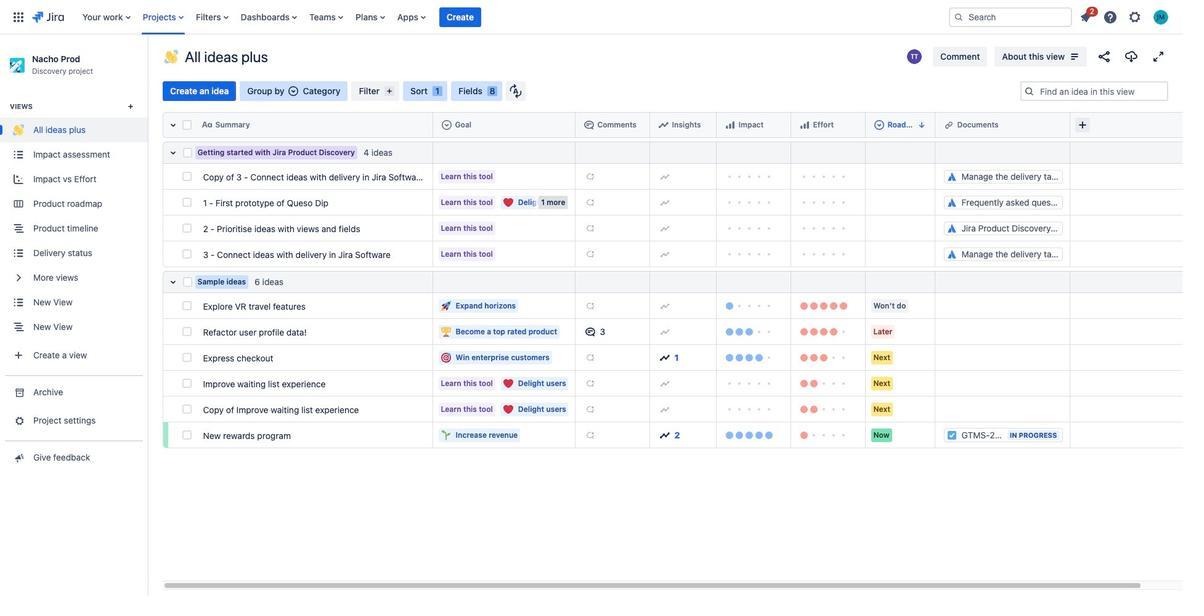 Task type: describe. For each thing, give the bounding box(es) containing it.
settings image
[[1128, 10, 1142, 24]]

project settings image
[[12, 415, 25, 427]]

:heart: image
[[503, 197, 513, 207]]

expand image
[[1151, 49, 1166, 64]]

Search field
[[949, 7, 1072, 27]]

single select dropdown image
[[288, 86, 298, 96]]

goal image
[[442, 120, 451, 130]]

summary image
[[202, 120, 212, 130]]

:trophy: image
[[441, 327, 451, 337]]

insights image
[[658, 120, 668, 130]]

comments image
[[585, 327, 595, 337]]

collapse all image
[[165, 118, 180, 132]]

:trophy: image
[[441, 327, 451, 337]]

insights image
[[660, 430, 670, 440]]

polaris common.ui.field config.add.add more.icon image
[[1075, 118, 1090, 132]]

your profile and settings image
[[1154, 10, 1168, 24]]

1 horizontal spatial list item
[[1075, 5, 1098, 27]]

0 horizontal spatial list
[[76, 0, 939, 34]]

jira product discovery navigation element
[[0, 35, 148, 596]]

0 horizontal spatial list item
[[439, 0, 481, 34]]



Task type: locate. For each thing, give the bounding box(es) containing it.
None search field
[[949, 7, 1072, 27]]

:seedling: image
[[441, 430, 451, 440], [441, 430, 451, 440]]

:wave: image
[[13, 125, 24, 136], [13, 125, 24, 136]]

hyperlink image
[[944, 120, 954, 130]]

help image
[[1103, 10, 1118, 24]]

list
[[76, 0, 939, 34], [1075, 5, 1176, 28]]

primary element
[[7, 0, 939, 34]]

cell
[[433, 112, 576, 138], [576, 112, 650, 138], [650, 112, 717, 138], [717, 112, 791, 138], [791, 112, 866, 138], [866, 112, 935, 138], [935, 112, 1070, 138], [1070, 112, 1183, 138], [1070, 142, 1183, 164], [1070, 164, 1183, 190], [866, 190, 935, 216], [1070, 190, 1183, 216], [866, 216, 935, 242], [1070, 216, 1183, 242], [866, 242, 935, 267], [1070, 242, 1183, 267], [935, 293, 1070, 319], [1070, 293, 1183, 319], [935, 319, 1070, 345], [1070, 319, 1183, 345], [935, 345, 1070, 371], [1070, 345, 1183, 371], [935, 371, 1070, 397], [1070, 371, 1183, 397], [935, 397, 1070, 423], [1070, 397, 1183, 423], [1070, 423, 1183, 449]]

:dart: image
[[441, 353, 451, 363]]

roadmap image
[[874, 120, 884, 130]]

Find an idea in this view field
[[1036, 83, 1167, 100]]

group
[[0, 86, 148, 376]]

share image
[[1097, 49, 1112, 64]]

:heart: image
[[503, 197, 513, 207], [503, 379, 513, 389], [503, 379, 513, 389], [503, 405, 513, 414], [503, 405, 513, 414]]

list item
[[439, 0, 481, 34], [1075, 5, 1098, 27]]

add image
[[660, 172, 670, 181], [585, 197, 595, 207], [660, 197, 670, 207], [660, 223, 670, 233], [585, 249, 595, 259], [585, 249, 595, 259], [585, 353, 595, 363], [585, 405, 595, 414], [660, 405, 670, 414], [585, 430, 595, 440], [585, 430, 595, 440]]

feedback image
[[12, 452, 25, 464]]

effort image
[[800, 120, 809, 130]]

show description image
[[1067, 49, 1082, 64]]

autosave is enabled image
[[510, 84, 522, 99]]

comments image
[[584, 120, 594, 130]]

current project sidebar image
[[134, 49, 161, 74]]

notifications image
[[1078, 10, 1093, 24]]

:wave: image
[[165, 50, 178, 63], [165, 50, 178, 63]]

add image
[[585, 172, 595, 181], [585, 172, 595, 181], [585, 197, 595, 207], [585, 223, 595, 233], [585, 223, 595, 233], [660, 249, 670, 259], [585, 301, 595, 311], [585, 301, 595, 311], [660, 301, 670, 311], [660, 327, 670, 337], [585, 353, 595, 363], [585, 379, 595, 389], [585, 379, 595, 389], [660, 379, 670, 389], [585, 405, 595, 414]]

insights image
[[660, 353, 670, 363]]

search image
[[954, 12, 964, 22]]

jira image
[[32, 10, 64, 24], [32, 10, 64, 24]]

export image
[[1124, 49, 1139, 64]]

1 horizontal spatial list
[[1075, 5, 1176, 28]]

:dart: image
[[441, 353, 451, 363]]

banner
[[0, 0, 1183, 35]]

impact image
[[725, 120, 735, 130]]

:rocket: image
[[441, 301, 451, 311], [441, 301, 451, 311]]

appswitcher icon image
[[11, 10, 26, 24]]

header.desc image
[[917, 120, 926, 130]]



Task type: vqa. For each thing, say whether or not it's contained in the screenshot.
Forecast
no



